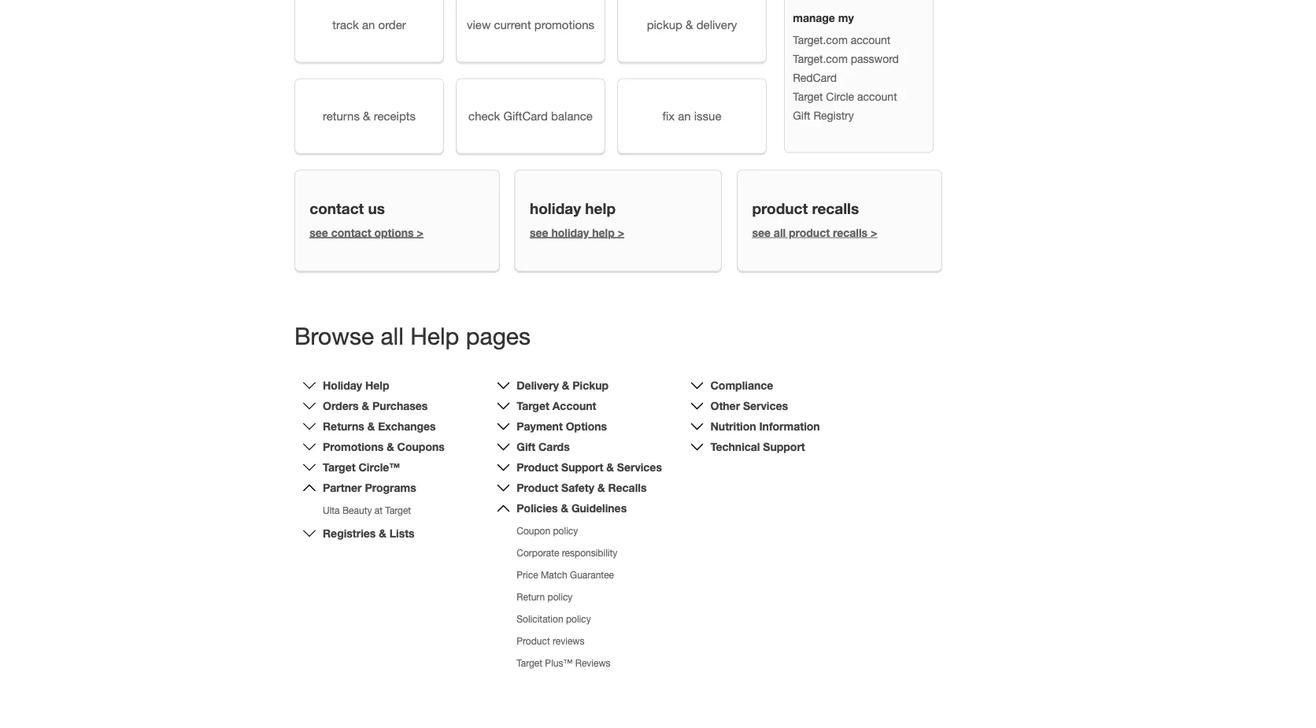 Task type: describe. For each thing, give the bounding box(es) containing it.
payment options link
[[517, 420, 607, 433]]

all for see
[[774, 226, 786, 239]]

manage my
[[793, 11, 854, 24]]

other services
[[711, 400, 788, 413]]

see all product recalls > link
[[752, 226, 878, 239]]

pickup
[[647, 18, 683, 31]]

account
[[553, 400, 597, 413]]

& for guidelines
[[561, 502, 569, 515]]

fix an issue
[[663, 109, 722, 123]]

policy for coupon policy
[[553, 526, 578, 537]]

orders & purchases
[[323, 400, 428, 413]]

view
[[467, 18, 491, 31]]

returns
[[323, 420, 365, 433]]

password
[[851, 52, 899, 65]]

reviews
[[575, 658, 611, 669]]

partner programs
[[323, 482, 416, 495]]

registries & lists link
[[323, 527, 415, 540]]

policy for return policy
[[548, 592, 573, 603]]

holiday help
[[530, 200, 616, 218]]

& for pickup
[[562, 379, 570, 392]]

see all product recalls >
[[752, 226, 878, 239]]

& for coupons
[[387, 441, 394, 454]]

nutrition information link
[[711, 420, 820, 433]]

target right the at
[[385, 505, 411, 516]]

product support & services link
[[517, 461, 662, 474]]

promotions
[[323, 441, 384, 454]]

target account
[[517, 400, 597, 413]]

registries
[[323, 527, 376, 540]]

product safety & recalls link
[[517, 482, 647, 495]]

information
[[760, 420, 820, 433]]

promotions & coupons
[[323, 441, 445, 454]]

holiday help link
[[323, 379, 389, 392]]

compliance
[[711, 379, 774, 392]]

reviews
[[553, 636, 585, 647]]

returns & receipts link
[[295, 78, 444, 154]]

1 vertical spatial account
[[858, 90, 897, 103]]

browse
[[295, 322, 374, 350]]

corporate responsibility link
[[517, 548, 618, 559]]

check
[[469, 109, 500, 123]]

0 horizontal spatial gift
[[517, 441, 536, 454]]

delivery & pickup link
[[517, 379, 609, 392]]

support for product
[[562, 461, 604, 474]]

responsibility
[[562, 548, 618, 559]]

& for receipts
[[363, 109, 371, 123]]

policies
[[517, 502, 558, 515]]

see contact options >
[[310, 226, 424, 239]]

nutrition
[[711, 420, 757, 433]]

fix
[[663, 109, 675, 123]]

corporate
[[517, 548, 560, 559]]

orders & purchases link
[[323, 400, 428, 413]]

other services link
[[711, 400, 788, 413]]

balance
[[551, 109, 593, 123]]

product for product reviews
[[517, 636, 550, 647]]

0 vertical spatial contact
[[310, 200, 364, 218]]

target circle™ link
[[323, 461, 400, 474]]

3 > from the left
[[871, 226, 878, 239]]

target circle account link
[[793, 90, 897, 103]]

solicitation policy link
[[517, 614, 591, 625]]

other
[[711, 400, 740, 413]]

coupons
[[397, 441, 445, 454]]

return policy
[[517, 592, 573, 603]]

& for purchases
[[362, 400, 369, 413]]

recalls
[[608, 482, 647, 495]]

options
[[566, 420, 607, 433]]

delivery
[[697, 18, 737, 31]]

target.com account link
[[793, 33, 891, 46]]

ulta
[[323, 505, 340, 516]]

beauty
[[343, 505, 372, 516]]

partner programs link
[[323, 482, 416, 495]]

promotions & coupons link
[[323, 441, 445, 454]]

see holiday help >
[[530, 226, 625, 239]]

holiday help
[[323, 379, 389, 392]]

return policy link
[[517, 592, 573, 603]]

check giftcard balance link
[[456, 78, 606, 154]]

0 vertical spatial account
[[851, 33, 891, 46]]

solicitation policy
[[517, 614, 591, 625]]

track an order
[[333, 18, 406, 31]]

1 vertical spatial contact
[[331, 226, 371, 239]]

coupon policy
[[517, 526, 578, 537]]

0 horizontal spatial help
[[365, 379, 389, 392]]

target plus™ reviews link
[[517, 658, 611, 669]]

target for target circle™
[[323, 461, 356, 474]]

0 vertical spatial holiday
[[530, 200, 581, 218]]

see for holiday help
[[530, 226, 549, 239]]

us
[[368, 200, 385, 218]]

payment
[[517, 420, 563, 433]]

1 vertical spatial help
[[592, 226, 615, 239]]

holiday
[[323, 379, 362, 392]]

0 vertical spatial recalls
[[812, 200, 859, 218]]

product support & services
[[517, 461, 662, 474]]

an for track
[[362, 18, 375, 31]]

circle™
[[359, 461, 400, 474]]

target account link
[[517, 400, 597, 413]]

payment options
[[517, 420, 607, 433]]

plus™
[[545, 658, 573, 669]]

target plus™ reviews
[[517, 658, 611, 669]]

gift registry link
[[793, 109, 854, 122]]



Task type: vqa. For each thing, say whether or not it's contained in the screenshot.
receipt to the bottom
no



Task type: locate. For each thing, give the bounding box(es) containing it.
redcard
[[793, 71, 837, 84]]

guarantee
[[570, 570, 614, 581]]

2 vertical spatial policy
[[566, 614, 591, 625]]

recalls down product recalls
[[833, 226, 868, 239]]

2 product from the top
[[517, 482, 559, 495]]

promotions
[[535, 18, 595, 31]]

product up see all product recalls >
[[752, 200, 808, 218]]

an for fix
[[678, 109, 691, 123]]

target circle™
[[323, 461, 400, 474]]

lists
[[390, 527, 415, 540]]

contact
[[310, 200, 364, 218], [331, 226, 371, 239]]

2 target.com from the top
[[793, 52, 848, 65]]

registry
[[814, 109, 854, 122]]

product reviews
[[517, 636, 585, 647]]

> for us
[[417, 226, 424, 239]]

see down product recalls
[[752, 226, 771, 239]]

&
[[686, 18, 694, 31], [363, 109, 371, 123], [562, 379, 570, 392], [362, 400, 369, 413], [368, 420, 375, 433], [387, 441, 394, 454], [607, 461, 614, 474], [598, 482, 605, 495], [561, 502, 569, 515], [379, 527, 387, 540]]

returns
[[323, 109, 360, 123]]

price match guarantee
[[517, 570, 614, 581]]

& right returns
[[363, 109, 371, 123]]

target left plus™
[[517, 658, 543, 669]]

product
[[517, 461, 559, 474], [517, 482, 559, 495], [517, 636, 550, 647]]

see for contact us
[[310, 226, 328, 239]]

services up nutrition information
[[743, 400, 788, 413]]

compliance link
[[711, 379, 774, 392]]

1 vertical spatial an
[[678, 109, 691, 123]]

gift cards
[[517, 441, 570, 454]]

nutrition information
[[711, 420, 820, 433]]

2 > from the left
[[618, 226, 625, 239]]

account
[[851, 33, 891, 46], [858, 90, 897, 103]]

target down 'redcard' link
[[793, 90, 823, 103]]

1 horizontal spatial see
[[530, 226, 549, 239]]

an right track
[[362, 18, 375, 31]]

2 horizontal spatial >
[[871, 226, 878, 239]]

order
[[378, 18, 406, 31]]

1 product from the top
[[517, 461, 559, 474]]

receipts
[[374, 109, 416, 123]]

product down solicitation on the bottom left
[[517, 636, 550, 647]]

my
[[839, 11, 854, 24]]

all right browse
[[381, 322, 404, 350]]

1 horizontal spatial gift
[[793, 109, 811, 122]]

track an order link
[[295, 0, 444, 63]]

2 horizontal spatial see
[[752, 226, 771, 239]]

programs
[[365, 482, 416, 495]]

gift left registry
[[793, 109, 811, 122]]

view current promotions
[[467, 18, 595, 31]]

2 see from the left
[[530, 226, 549, 239]]

all for browse
[[381, 322, 404, 350]]

help up see holiday help >
[[585, 200, 616, 218]]

holiday down the holiday help
[[552, 226, 589, 239]]

0 vertical spatial policy
[[553, 526, 578, 537]]

& down orders & purchases
[[368, 420, 375, 433]]

1 vertical spatial all
[[381, 322, 404, 350]]

0 horizontal spatial an
[[362, 18, 375, 31]]

policy
[[553, 526, 578, 537], [548, 592, 573, 603], [566, 614, 591, 625]]

target.com
[[793, 33, 848, 46], [793, 52, 848, 65]]

exchanges
[[378, 420, 436, 433]]

1 horizontal spatial >
[[618, 226, 625, 239]]

target
[[793, 90, 823, 103], [517, 400, 550, 413], [323, 461, 356, 474], [385, 505, 411, 516], [517, 658, 543, 669]]

& for delivery
[[686, 18, 694, 31]]

& up guidelines
[[598, 482, 605, 495]]

& down holiday help link
[[362, 400, 369, 413]]

account right circle
[[858, 90, 897, 103]]

check giftcard balance
[[469, 109, 593, 123]]

target for target plus™ reviews
[[517, 658, 543, 669]]

1 target.com from the top
[[793, 33, 848, 46]]

circle
[[826, 90, 855, 103]]

registries & lists
[[323, 527, 415, 540]]

1 vertical spatial target.com
[[793, 52, 848, 65]]

fix an issue link
[[617, 78, 767, 154]]

& up recalls
[[607, 461, 614, 474]]

& inside returns & receipts 'link'
[[363, 109, 371, 123]]

support
[[763, 441, 806, 454], [562, 461, 604, 474]]

& right pickup
[[686, 18, 694, 31]]

target.com down manage my
[[793, 33, 848, 46]]

help up orders & purchases link
[[365, 379, 389, 392]]

technical support
[[711, 441, 806, 454]]

1 vertical spatial support
[[562, 461, 604, 474]]

target.com up 'redcard' link
[[793, 52, 848, 65]]

services
[[743, 400, 788, 413], [617, 461, 662, 474]]

1 vertical spatial gift
[[517, 441, 536, 454]]

0 vertical spatial all
[[774, 226, 786, 239]]

0 vertical spatial target.com
[[793, 33, 848, 46]]

1 > from the left
[[417, 226, 424, 239]]

cards
[[539, 441, 570, 454]]

price match guarantee link
[[517, 570, 614, 581]]

& inside pickup & delivery link
[[686, 18, 694, 31]]

1 horizontal spatial services
[[743, 400, 788, 413]]

target down delivery
[[517, 400, 550, 413]]

product reviews link
[[517, 636, 585, 647]]

all down product recalls
[[774, 226, 786, 239]]

delivery & pickup
[[517, 379, 609, 392]]

delivery
[[517, 379, 559, 392]]

policy for solicitation policy
[[566, 614, 591, 625]]

1 vertical spatial product
[[789, 226, 830, 239]]

1 vertical spatial policy
[[548, 592, 573, 603]]

1 vertical spatial recalls
[[833, 226, 868, 239]]

see down contact us
[[310, 226, 328, 239]]

price
[[517, 570, 538, 581]]

coupon policy link
[[517, 526, 578, 537]]

& up account
[[562, 379, 570, 392]]

solicitation
[[517, 614, 564, 625]]

product safety & recalls
[[517, 482, 647, 495]]

& for lists
[[379, 527, 387, 540]]

& for exchanges
[[368, 420, 375, 433]]

see holiday help > link
[[530, 226, 625, 239]]

match
[[541, 570, 568, 581]]

& down the safety
[[561, 502, 569, 515]]

product for product support & services
[[517, 461, 559, 474]]

ulta beauty at target
[[323, 505, 411, 516]]

pickup
[[573, 379, 609, 392]]

safety
[[562, 482, 595, 495]]

recalls up see all product recalls >
[[812, 200, 859, 218]]

0 vertical spatial help
[[585, 200, 616, 218]]

0 vertical spatial an
[[362, 18, 375, 31]]

1 horizontal spatial all
[[774, 226, 786, 239]]

current
[[494, 18, 531, 31]]

contact us
[[310, 200, 385, 218]]

0 vertical spatial services
[[743, 400, 788, 413]]

product up policies
[[517, 482, 559, 495]]

product down product recalls
[[789, 226, 830, 239]]

2 vertical spatial product
[[517, 636, 550, 647]]

gift inside "target.com account target.com password redcard target circle account gift registry"
[[793, 109, 811, 122]]

0 horizontal spatial see
[[310, 226, 328, 239]]

help down the holiday help
[[592, 226, 615, 239]]

target for target account
[[517, 400, 550, 413]]

services up recalls
[[617, 461, 662, 474]]

policy up reviews
[[566, 614, 591, 625]]

policies & guidelines
[[517, 502, 627, 515]]

0 horizontal spatial all
[[381, 322, 404, 350]]

0 horizontal spatial support
[[562, 461, 604, 474]]

return
[[517, 592, 545, 603]]

browse all help pages
[[295, 322, 531, 350]]

an right fix on the top right of the page
[[678, 109, 691, 123]]

holiday
[[530, 200, 581, 218], [552, 226, 589, 239]]

see down the holiday help
[[530, 226, 549, 239]]

policy up corporate responsibility link
[[553, 526, 578, 537]]

target up partner
[[323, 461, 356, 474]]

policy down price match guarantee link
[[548, 592, 573, 603]]

contact up see contact options >
[[310, 200, 364, 218]]

gift cards link
[[517, 441, 570, 454]]

issue
[[694, 109, 722, 123]]

gift down payment
[[517, 441, 536, 454]]

0 vertical spatial help
[[410, 322, 459, 350]]

pickup & delivery link
[[617, 0, 767, 63]]

pages
[[466, 322, 531, 350]]

see
[[310, 226, 328, 239], [530, 226, 549, 239], [752, 226, 771, 239]]

0 vertical spatial product
[[752, 200, 808, 218]]

account up password
[[851, 33, 891, 46]]

recalls
[[812, 200, 859, 218], [833, 226, 868, 239]]

purchases
[[373, 400, 428, 413]]

corporate responsibility
[[517, 548, 618, 559]]

ulta beauty at target link
[[323, 505, 411, 516]]

returns & receipts
[[323, 109, 416, 123]]

3 product from the top
[[517, 636, 550, 647]]

returns & exchanges
[[323, 420, 436, 433]]

0 horizontal spatial >
[[417, 226, 424, 239]]

1 vertical spatial holiday
[[552, 226, 589, 239]]

1 horizontal spatial support
[[763, 441, 806, 454]]

& up circle™
[[387, 441, 394, 454]]

track
[[333, 18, 359, 31]]

1 vertical spatial product
[[517, 482, 559, 495]]

support up product safety & recalls
[[562, 461, 604, 474]]

0 vertical spatial product
[[517, 461, 559, 474]]

support for technical
[[763, 441, 806, 454]]

pickup & delivery
[[647, 18, 737, 31]]

1 horizontal spatial help
[[410, 322, 459, 350]]

giftcard
[[504, 109, 548, 123]]

product recalls
[[752, 200, 859, 218]]

target inside "target.com account target.com password redcard target circle account gift registry"
[[793, 90, 823, 103]]

0 horizontal spatial services
[[617, 461, 662, 474]]

product for product safety & recalls
[[517, 482, 559, 495]]

help left pages
[[410, 322, 459, 350]]

product down gift cards
[[517, 461, 559, 474]]

& left the "lists"
[[379, 527, 387, 540]]

1 see from the left
[[310, 226, 328, 239]]

1 vertical spatial services
[[617, 461, 662, 474]]

target.com password link
[[793, 52, 899, 65]]

1 horizontal spatial an
[[678, 109, 691, 123]]

contact down contact us
[[331, 226, 371, 239]]

1 vertical spatial help
[[365, 379, 389, 392]]

holiday up see holiday help >
[[530, 200, 581, 218]]

3 see from the left
[[752, 226, 771, 239]]

returns & exchanges link
[[323, 420, 436, 433]]

0 vertical spatial gift
[[793, 109, 811, 122]]

support down information
[[763, 441, 806, 454]]

0 vertical spatial support
[[763, 441, 806, 454]]

> for help
[[618, 226, 625, 239]]

see contact options > link
[[310, 226, 424, 239]]



